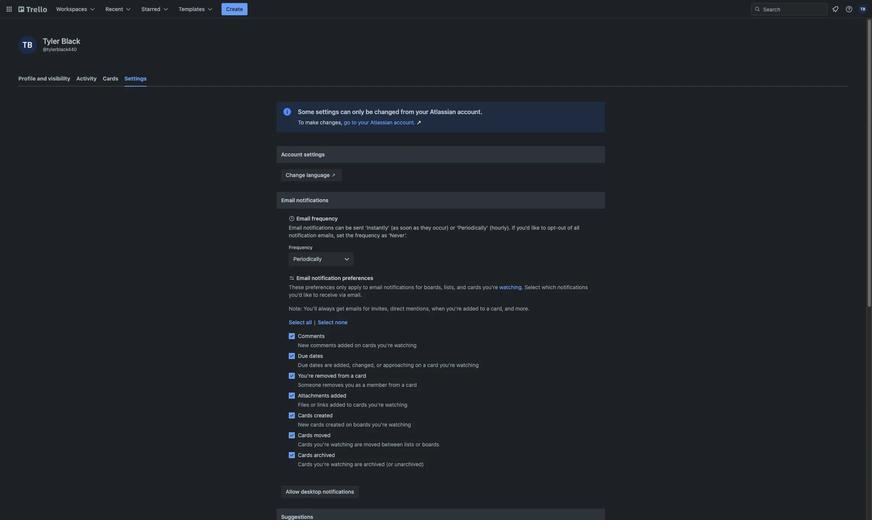 Task type: describe. For each thing, give the bounding box(es) containing it.
language
[[307, 172, 330, 178]]

from for changed
[[401, 108, 414, 115]]

2 vertical spatial card
[[406, 382, 417, 388]]

or right lists
[[416, 442, 421, 448]]

cards for cards archived
[[298, 452, 312, 459]]

profile and visibility link
[[18, 72, 70, 86]]

0 vertical spatial boards
[[353, 422, 370, 428]]

0 vertical spatial be
[[366, 108, 373, 115]]

notifications up 'direct'
[[384, 284, 414, 291]]

0 horizontal spatial card
[[355, 373, 366, 379]]

0 horizontal spatial archived
[[314, 452, 335, 459]]

1 vertical spatial created
[[326, 422, 344, 428]]

recent button
[[101, 3, 135, 15]]

account settings
[[281, 151, 325, 158]]

like inside email notifications can be sent 'instantly' (as soon as they occur) or 'periodically' (hourly). if you'd like to opt-out of all notification emails, set the frequency as 'never'.
[[531, 225, 540, 231]]

apply
[[348, 284, 362, 291]]

out
[[558, 225, 566, 231]]

starred button
[[137, 3, 173, 15]]

periodically
[[293, 256, 322, 262]]

new cards created on boards you're watching
[[298, 422, 411, 428]]

tyler black @ tylerblack440
[[43, 37, 80, 52]]

2 horizontal spatial and
[[505, 306, 514, 312]]

due for due dates are added, changed, or approaching on a card you're watching
[[298, 362, 308, 369]]

files or links added to cards you're watching
[[298, 402, 407, 408]]

someone
[[298, 382, 321, 388]]

soon
[[400, 225, 412, 231]]

|
[[314, 319, 315, 326]]

2 horizontal spatial on
[[415, 362, 421, 369]]

1 vertical spatial your
[[358, 119, 369, 126]]

1 vertical spatial all
[[306, 319, 312, 326]]

comments
[[310, 342, 336, 349]]

opt-
[[547, 225, 558, 231]]

the
[[346, 232, 354, 239]]

files
[[298, 402, 309, 408]]

added,
[[334, 362, 351, 369]]

0 horizontal spatial for
[[363, 306, 370, 312]]

some settings can only be changed from your atlassian account.
[[298, 108, 482, 115]]

email notifications can be sent 'instantly' (as soon as they occur) or 'periodically' (hourly). if you'd like to opt-out of all notification emails, set the frequency as 'never'.
[[289, 225, 579, 239]]

cards for cards created
[[298, 413, 312, 419]]

email for email notifications can be sent 'instantly' (as soon as they occur) or 'periodically' (hourly). if you'd like to opt-out of all notification emails, set the frequency as 'never'.
[[289, 225, 302, 231]]

cards archived
[[298, 452, 335, 459]]

be inside email notifications can be sent 'instantly' (as soon as they occur) or 'periodically' (hourly). if you'd like to opt-out of all notification emails, set the frequency as 'never'.
[[346, 225, 352, 231]]

or down attachments
[[311, 402, 316, 408]]

1 vertical spatial only
[[336, 284, 347, 291]]

tyler
[[43, 37, 60, 45]]

tyler black (tylerblack440) image
[[18, 36, 37, 54]]

select none button
[[318, 319, 348, 327]]

new for new cards created on boards you're watching
[[298, 422, 309, 428]]

lists,
[[444, 284, 455, 291]]

1 horizontal spatial your
[[416, 108, 428, 115]]

make
[[305, 119, 318, 126]]

change language
[[286, 172, 330, 178]]

activity link
[[76, 72, 97, 86]]

you're
[[298, 373, 314, 379]]

create
[[226, 6, 243, 12]]

to left card,
[[480, 306, 485, 312]]

dates for due dates
[[309, 353, 323, 359]]

to inside email notifications can be sent 'instantly' (as soon as they occur) or 'periodically' (hourly). if you'd like to opt-out of all notification emails, set the frequency as 'never'.
[[541, 225, 546, 231]]

to make changes,
[[298, 119, 344, 126]]

email.
[[347, 292, 362, 298]]

on for boards
[[346, 422, 352, 428]]

cards for cards you're watching are moved between lists or boards
[[298, 442, 312, 448]]

these
[[289, 284, 304, 291]]

due for due dates
[[298, 353, 308, 359]]

more.
[[515, 306, 530, 312]]

watching link
[[499, 284, 522, 291]]

lists
[[404, 442, 414, 448]]

notifications inside email notifications can be sent 'instantly' (as soon as they occur) or 'periodically' (hourly). if you'd like to opt-out of all notification emails, set the frequency as 'never'.
[[303, 225, 334, 231]]

from for member
[[389, 382, 400, 388]]

0 vertical spatial frequency
[[312, 215, 338, 222]]

member
[[367, 382, 387, 388]]

due dates
[[298, 353, 323, 359]]

allow desktop notifications
[[286, 489, 354, 495]]

to inside the . select which notifications you'd like to receive via email.
[[313, 292, 318, 298]]

changes,
[[320, 119, 342, 126]]

or inside email notifications can be sent 'instantly' (as soon as they occur) or 'periodically' (hourly). if you'd like to opt-out of all notification emails, set the frequency as 'never'.
[[450, 225, 455, 231]]

emails
[[346, 306, 362, 312]]

profile and visibility
[[18, 75, 70, 82]]

'periodically'
[[457, 225, 488, 231]]

go to your atlassian account. link
[[344, 119, 423, 126]]

to down you
[[347, 402, 352, 408]]

1 vertical spatial moved
[[364, 442, 380, 448]]

activity
[[76, 75, 97, 82]]

cards link
[[103, 72, 118, 86]]

templates
[[179, 6, 205, 12]]

settings
[[124, 75, 147, 82]]

email for email notifications
[[281, 197, 295, 204]]

get
[[336, 306, 344, 312]]

a right approaching
[[423, 362, 426, 369]]

1 vertical spatial account.
[[394, 119, 415, 126]]

change
[[286, 172, 305, 178]]

open information menu image
[[845, 5, 853, 13]]

1 horizontal spatial atlassian
[[430, 108, 456, 115]]

notifications right desktop on the left bottom of the page
[[323, 489, 354, 495]]

1 vertical spatial as
[[381, 232, 387, 239]]

cards moved
[[298, 432, 330, 439]]

someone removes you as a member from a card
[[298, 382, 417, 388]]

settings for account
[[304, 151, 325, 158]]

approaching
[[383, 362, 414, 369]]

you
[[345, 382, 354, 388]]

like inside the . select which notifications you'd like to receive via email.
[[304, 292, 312, 298]]

.
[[522, 284, 523, 291]]

if
[[512, 225, 515, 231]]

cards created
[[298, 413, 333, 419]]

between
[[382, 442, 403, 448]]

0 vertical spatial and
[[37, 75, 47, 82]]

1 vertical spatial atlassian
[[370, 119, 392, 126]]

added right links
[[330, 402, 345, 408]]

0 vertical spatial card
[[427, 362, 438, 369]]

cards you're watching are archived (or unarchived)
[[298, 461, 424, 468]]

when
[[432, 306, 445, 312]]

tyler black (tylerblack440) image
[[858, 5, 867, 14]]

1 horizontal spatial select
[[318, 319, 334, 326]]

1 horizontal spatial for
[[416, 284, 422, 291]]

added down removes
[[331, 393, 346, 399]]

mentions,
[[406, 306, 430, 312]]

a down approaching
[[402, 382, 404, 388]]

these preferences only apply to email notifications for boards, lists, and cards you're watching
[[289, 284, 522, 291]]

desktop
[[301, 489, 321, 495]]

visibility
[[48, 75, 70, 82]]

boards,
[[424, 284, 443, 291]]

cards for cards you're watching are archived (or unarchived)
[[298, 461, 312, 468]]

attachments
[[298, 393, 329, 399]]

direct
[[390, 306, 404, 312]]

(as
[[391, 225, 398, 231]]



Task type: locate. For each thing, give the bounding box(es) containing it.
are down cards you're watching are moved between lists or boards
[[354, 461, 362, 468]]

templates button
[[174, 3, 217, 15]]

dates
[[309, 353, 323, 359], [309, 362, 323, 369]]

1 vertical spatial from
[[338, 373, 349, 379]]

notification up frequency
[[289, 232, 316, 239]]

all right of
[[574, 225, 579, 231]]

of
[[567, 225, 572, 231]]

email frequency
[[296, 215, 338, 222]]

1 vertical spatial dates
[[309, 362, 323, 369]]

select down note:
[[289, 319, 305, 326]]

1 vertical spatial new
[[298, 422, 309, 428]]

changed,
[[352, 362, 375, 369]]

2 horizontal spatial select
[[525, 284, 540, 291]]

1 horizontal spatial archived
[[364, 461, 385, 468]]

0 vertical spatial settings
[[316, 108, 339, 115]]

as left they
[[413, 225, 419, 231]]

cards down someone removes you as a member from a card
[[353, 402, 367, 408]]

2 due from the top
[[298, 362, 308, 369]]

1 due from the top
[[298, 353, 308, 359]]

your right changed
[[416, 108, 428, 115]]

on
[[355, 342, 361, 349], [415, 362, 421, 369], [346, 422, 352, 428]]

are
[[324, 362, 332, 369], [354, 442, 362, 448], [354, 461, 362, 468]]

1 vertical spatial archived
[[364, 461, 385, 468]]

email for email notification preferences
[[296, 275, 310, 282]]

to left opt- in the right of the page
[[541, 225, 546, 231]]

'never'.
[[388, 232, 407, 239]]

new down comments
[[298, 342, 309, 349]]

like
[[531, 225, 540, 231], [304, 292, 312, 298]]

from
[[401, 108, 414, 115], [338, 373, 349, 379], [389, 382, 400, 388]]

card
[[427, 362, 438, 369], [355, 373, 366, 379], [406, 382, 417, 388]]

1 vertical spatial settings
[[304, 151, 325, 158]]

settings link
[[124, 72, 147, 87]]

via
[[339, 292, 346, 298]]

2 vertical spatial are
[[354, 461, 362, 468]]

boards right lists
[[422, 442, 439, 448]]

1 horizontal spatial on
[[355, 342, 361, 349]]

card right approaching
[[427, 362, 438, 369]]

like left opt- in the right of the page
[[531, 225, 540, 231]]

some
[[298, 108, 314, 115]]

changed
[[374, 108, 399, 115]]

created down links
[[314, 413, 333, 419]]

email for email frequency
[[296, 215, 310, 222]]

frequency inside email notifications can be sent 'instantly' (as soon as they occur) or 'periodically' (hourly). if you'd like to opt-out of all notification emails, set the frequency as 'never'.
[[355, 232, 380, 239]]

2 horizontal spatial from
[[401, 108, 414, 115]]

0 horizontal spatial and
[[37, 75, 47, 82]]

tylerblack440
[[47, 47, 77, 52]]

0 horizontal spatial frequency
[[312, 215, 338, 222]]

sm image
[[330, 172, 337, 179]]

1 new from the top
[[298, 342, 309, 349]]

can up set
[[335, 225, 344, 231]]

you're
[[483, 284, 498, 291], [446, 306, 462, 312], [377, 342, 393, 349], [440, 362, 455, 369], [368, 402, 384, 408], [372, 422, 387, 428], [314, 442, 329, 448], [314, 461, 329, 468]]

cards right lists,
[[467, 284, 481, 291]]

on up changed,
[[355, 342, 361, 349]]

you'd
[[517, 225, 530, 231], [289, 292, 302, 298]]

select all | select none
[[289, 319, 348, 326]]

1 vertical spatial like
[[304, 292, 312, 298]]

0 horizontal spatial you'd
[[289, 292, 302, 298]]

set
[[337, 232, 344, 239]]

1 vertical spatial boards
[[422, 442, 439, 448]]

1 vertical spatial are
[[354, 442, 362, 448]]

moved up cards archived on the bottom left of page
[[314, 432, 330, 439]]

note:
[[289, 306, 302, 312]]

0 vertical spatial on
[[355, 342, 361, 349]]

a up you
[[351, 373, 354, 379]]

2 horizontal spatial as
[[413, 225, 419, 231]]

you'd inside email notifications can be sent 'instantly' (as soon as they occur) or 'periodically' (hourly). if you'd like to opt-out of all notification emails, set the frequency as 'never'.
[[517, 225, 530, 231]]

0 vertical spatial you'd
[[517, 225, 530, 231]]

and
[[37, 75, 47, 82], [457, 284, 466, 291], [505, 306, 514, 312]]

0 horizontal spatial boards
[[353, 422, 370, 428]]

notifications inside the . select which notifications you'd like to receive via email.
[[558, 284, 588, 291]]

cards for cards
[[103, 75, 118, 82]]

atlassian
[[430, 108, 456, 115], [370, 119, 392, 126]]

email
[[281, 197, 295, 204], [296, 215, 310, 222], [289, 225, 302, 231], [296, 275, 310, 282]]

0 horizontal spatial your
[[358, 119, 369, 126]]

they
[[420, 225, 431, 231]]

recent
[[105, 6, 123, 12]]

cards
[[103, 75, 118, 82], [298, 413, 312, 419], [298, 432, 312, 439], [298, 442, 312, 448], [298, 452, 312, 459], [298, 461, 312, 468]]

settings up language
[[304, 151, 325, 158]]

boards up cards you're watching are moved between lists or boards
[[353, 422, 370, 428]]

1 horizontal spatial account.
[[457, 108, 482, 115]]

only up go to your atlassian account.
[[352, 108, 364, 115]]

1 horizontal spatial be
[[366, 108, 373, 115]]

2 vertical spatial from
[[389, 382, 400, 388]]

0 horizontal spatial on
[[346, 422, 352, 428]]

or right changed,
[[377, 362, 382, 369]]

emails,
[[318, 232, 335, 239]]

notifications right which at right bottom
[[558, 284, 588, 291]]

(hourly).
[[489, 225, 510, 231]]

workspaces
[[56, 6, 87, 12]]

0 horizontal spatial select
[[289, 319, 305, 326]]

back to home image
[[18, 3, 47, 15]]

as down "'instantly'"
[[381, 232, 387, 239]]

you're removed from a card
[[298, 373, 366, 379]]

on for cards
[[355, 342, 361, 349]]

on down files or links added to cards you're watching
[[346, 422, 352, 428]]

1 vertical spatial notification
[[312, 275, 341, 282]]

0 vertical spatial are
[[324, 362, 332, 369]]

your right go
[[358, 119, 369, 126]]

create button
[[222, 3, 248, 15]]

on right approaching
[[415, 362, 421, 369]]

1 horizontal spatial only
[[352, 108, 364, 115]]

'instantly'
[[365, 225, 389, 231]]

occur)
[[433, 225, 449, 231]]

new for new comments added on cards you're watching
[[298, 342, 309, 349]]

new comments added on cards you're watching
[[298, 342, 417, 349]]

always
[[318, 306, 335, 312]]

from down added,
[[338, 373, 349, 379]]

archived down cards moved
[[314, 452, 335, 459]]

you'd right if
[[517, 225, 530, 231]]

1 horizontal spatial card
[[406, 382, 417, 388]]

1 horizontal spatial as
[[381, 232, 387, 239]]

(or
[[386, 461, 393, 468]]

1 horizontal spatial moved
[[364, 442, 380, 448]]

1 vertical spatial you'd
[[289, 292, 302, 298]]

notifications up the email frequency
[[296, 197, 328, 204]]

0 horizontal spatial preferences
[[305, 284, 335, 291]]

0 notifications image
[[831, 5, 840, 14]]

allow desktop notifications link
[[281, 486, 359, 498]]

0 horizontal spatial moved
[[314, 432, 330, 439]]

1 vertical spatial can
[[335, 225, 344, 231]]

email up these
[[296, 275, 310, 282]]

1 vertical spatial frequency
[[355, 232, 380, 239]]

0 vertical spatial dates
[[309, 353, 323, 359]]

receive
[[320, 292, 337, 298]]

0 vertical spatial account.
[[457, 108, 482, 115]]

email notifications
[[281, 197, 328, 204]]

email
[[369, 284, 382, 291]]

cards for cards moved
[[298, 432, 312, 439]]

notification
[[289, 232, 316, 239], [312, 275, 341, 282]]

0 vertical spatial new
[[298, 342, 309, 349]]

0 horizontal spatial like
[[304, 292, 312, 298]]

cards you're watching are moved between lists or boards
[[298, 442, 439, 448]]

0 horizontal spatial all
[[306, 319, 312, 326]]

0 vertical spatial only
[[352, 108, 364, 115]]

card down approaching
[[406, 382, 417, 388]]

notifications down the email frequency
[[303, 225, 334, 231]]

1 dates from the top
[[309, 353, 323, 359]]

dates down due dates
[[309, 362, 323, 369]]

0 vertical spatial all
[[574, 225, 579, 231]]

1 horizontal spatial from
[[389, 382, 400, 388]]

select right .
[[525, 284, 540, 291]]

frequency
[[289, 245, 313, 251]]

like down these
[[304, 292, 312, 298]]

settings up changes,
[[316, 108, 339, 115]]

removes
[[323, 382, 344, 388]]

2 vertical spatial and
[[505, 306, 514, 312]]

1 vertical spatial for
[[363, 306, 370, 312]]

0 vertical spatial due
[[298, 353, 308, 359]]

dates for due dates are added, changed, or approaching on a card you're watching
[[309, 362, 323, 369]]

0 vertical spatial as
[[413, 225, 419, 231]]

0 horizontal spatial as
[[355, 382, 361, 388]]

which
[[542, 284, 556, 291]]

are up cards you're watching are archived (or unarchived)
[[354, 442, 362, 448]]

for
[[416, 284, 422, 291], [363, 306, 370, 312]]

you'd down these
[[289, 292, 302, 298]]

0 vertical spatial moved
[[314, 432, 330, 439]]

email inside email notifications can be sent 'instantly' (as soon as they occur) or 'periodically' (hourly). if you'd like to opt-out of all notification emails, set the frequency as 'never'.
[[289, 225, 302, 231]]

or right occur) in the top of the page
[[450, 225, 455, 231]]

are for cards archived
[[354, 461, 362, 468]]

0 vertical spatial can
[[340, 108, 351, 115]]

are up 'removed'
[[324, 362, 332, 369]]

added up added,
[[338, 342, 353, 349]]

0 vertical spatial like
[[531, 225, 540, 231]]

for right emails
[[363, 306, 370, 312]]

1 horizontal spatial preferences
[[342, 275, 373, 282]]

0 vertical spatial created
[[314, 413, 333, 419]]

1 horizontal spatial boards
[[422, 442, 439, 448]]

1 vertical spatial preferences
[[305, 284, 335, 291]]

1 horizontal spatial frequency
[[355, 232, 380, 239]]

you'd inside the . select which notifications you'd like to receive via email.
[[289, 292, 302, 298]]

to left email
[[363, 284, 368, 291]]

. select which notifications you'd like to receive via email.
[[289, 284, 588, 298]]

1 vertical spatial due
[[298, 362, 308, 369]]

starred
[[141, 6, 160, 12]]

can for notifications
[[335, 225, 344, 231]]

email notification preferences
[[296, 275, 373, 282]]

be up go to your atlassian account.
[[366, 108, 373, 115]]

all left | at the left bottom of the page
[[306, 319, 312, 326]]

1 horizontal spatial you'd
[[517, 225, 530, 231]]

cards up changed,
[[362, 342, 376, 349]]

for left boards,
[[416, 284, 422, 291]]

allow
[[286, 489, 299, 495]]

you'll
[[304, 306, 317, 312]]

1 vertical spatial card
[[355, 373, 366, 379]]

and right card,
[[505, 306, 514, 312]]

dates down comments
[[309, 353, 323, 359]]

2 vertical spatial as
[[355, 382, 361, 388]]

to
[[298, 119, 304, 126]]

note: you'll always get emails for invites, direct mentions, when you're added to a card, and more.
[[289, 306, 530, 312]]

invites,
[[371, 306, 389, 312]]

primary element
[[0, 0, 872, 18]]

and right profile
[[37, 75, 47, 82]]

frequency up emails, on the top left
[[312, 215, 338, 222]]

0 vertical spatial notification
[[289, 232, 316, 239]]

select inside the . select which notifications you'd like to receive via email.
[[525, 284, 540, 291]]

frequency down "sent"
[[355, 232, 380, 239]]

0 horizontal spatial account.
[[394, 119, 415, 126]]

to right go
[[352, 119, 357, 126]]

0 horizontal spatial atlassian
[[370, 119, 392, 126]]

select right | at the left bottom of the page
[[318, 319, 334, 326]]

as
[[413, 225, 419, 231], [381, 232, 387, 239], [355, 382, 361, 388]]

created down cards created
[[326, 422, 344, 428]]

search image
[[754, 6, 761, 12]]

all inside email notifications can be sent 'instantly' (as soon as they occur) or 'periodically' (hourly). if you'd like to opt-out of all notification emails, set the frequency as 'never'.
[[574, 225, 579, 231]]

0 vertical spatial preferences
[[342, 275, 373, 282]]

0 vertical spatial your
[[416, 108, 428, 115]]

settings for some
[[316, 108, 339, 115]]

can up go
[[340, 108, 351, 115]]

cards down cards created
[[310, 422, 324, 428]]

0 vertical spatial atlassian
[[430, 108, 456, 115]]

0 horizontal spatial be
[[346, 225, 352, 231]]

can for settings
[[340, 108, 351, 115]]

from right member
[[389, 382, 400, 388]]

2 new from the top
[[298, 422, 309, 428]]

0 vertical spatial for
[[416, 284, 422, 291]]

2 horizontal spatial card
[[427, 362, 438, 369]]

archived left (or at the bottom left
[[364, 461, 385, 468]]

black
[[61, 37, 80, 45]]

be up the
[[346, 225, 352, 231]]

only up via
[[336, 284, 347, 291]]

notification inside email notifications can be sent 'instantly' (as soon as they occur) or 'periodically' (hourly). if you'd like to opt-out of all notification emails, set the frequency as 'never'.
[[289, 232, 316, 239]]

0 horizontal spatial from
[[338, 373, 349, 379]]

preferences up receive
[[305, 284, 335, 291]]

moved left between
[[364, 442, 380, 448]]

workspaces button
[[52, 3, 99, 15]]

a left card,
[[486, 306, 489, 312]]

0 vertical spatial from
[[401, 108, 414, 115]]

a left member
[[362, 382, 365, 388]]

to left receive
[[313, 292, 318, 298]]

email down change
[[281, 197, 295, 204]]

@
[[43, 47, 47, 52]]

or
[[450, 225, 455, 231], [377, 362, 382, 369], [311, 402, 316, 408], [416, 442, 421, 448]]

1 vertical spatial be
[[346, 225, 352, 231]]

account
[[281, 151, 302, 158]]

2 vertical spatial on
[[346, 422, 352, 428]]

1 vertical spatial and
[[457, 284, 466, 291]]

none
[[335, 319, 348, 326]]

1 horizontal spatial like
[[531, 225, 540, 231]]

1 horizontal spatial all
[[574, 225, 579, 231]]

due dates are added, changed, or approaching on a card you're watching
[[298, 362, 479, 369]]

can inside email notifications can be sent 'instantly' (as soon as they occur) or 'periodically' (hourly). if you'd like to opt-out of all notification emails, set the frequency as 'never'.
[[335, 225, 344, 231]]

email up frequency
[[289, 225, 302, 231]]

preferences up apply
[[342, 275, 373, 282]]

card up someone removes you as a member from a card
[[355, 373, 366, 379]]

from right changed
[[401, 108, 414, 115]]

new down cards created
[[298, 422, 309, 428]]

are for cards moved
[[354, 442, 362, 448]]

email down the email notifications
[[296, 215, 310, 222]]

and right lists,
[[457, 284, 466, 291]]

watching
[[499, 284, 522, 291], [394, 342, 417, 349], [456, 362, 479, 369], [385, 402, 407, 408], [389, 422, 411, 428], [331, 442, 353, 448], [331, 461, 353, 468]]

change language link
[[281, 169, 342, 181]]

as right you
[[355, 382, 361, 388]]

only
[[352, 108, 364, 115], [336, 284, 347, 291]]

added left card,
[[463, 306, 479, 312]]

Search field
[[761, 3, 827, 15]]

2 dates from the top
[[309, 362, 323, 369]]

1 horizontal spatial and
[[457, 284, 466, 291]]

unarchived)
[[395, 461, 424, 468]]

notification up receive
[[312, 275, 341, 282]]

sent
[[353, 225, 364, 231]]

can
[[340, 108, 351, 115], [335, 225, 344, 231]]



Task type: vqa. For each thing, say whether or not it's contained in the screenshot.
bottommost you'd
yes



